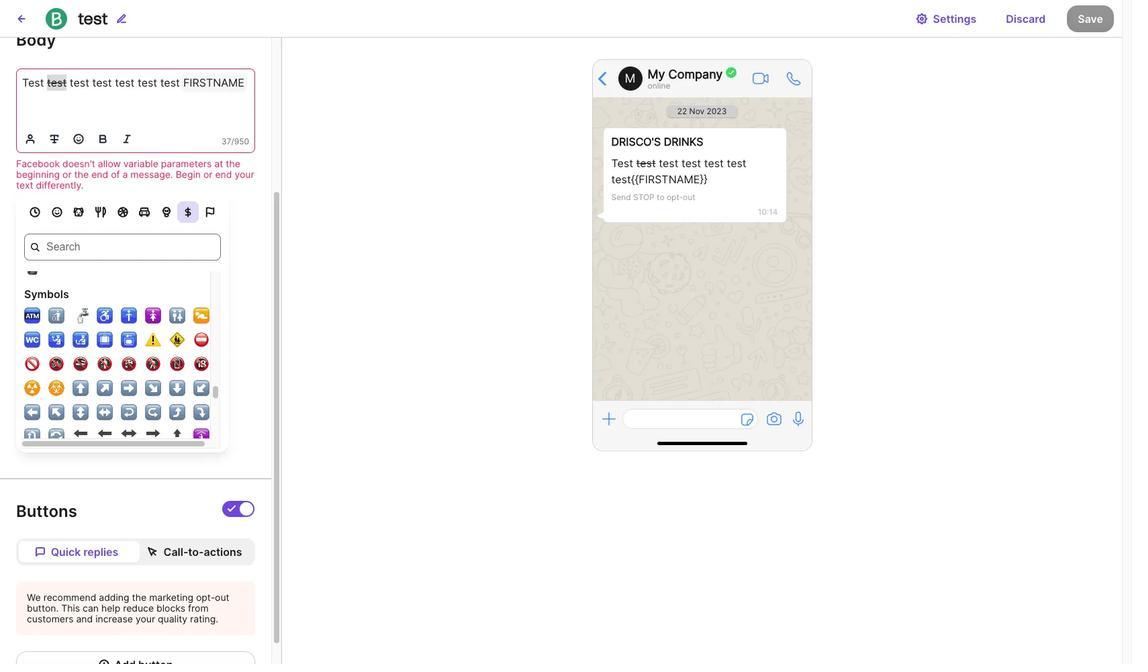Task type: locate. For each thing, give the bounding box(es) containing it.
2023
[[707, 106, 727, 116]]

test for test test test test test test test firstname
[[22, 76, 44, 89]]

your
[[235, 169, 254, 180], [136, 613, 155, 625]]

dialog
[[1122, 0, 1132, 664]]

test
[[78, 8, 108, 28], [47, 76, 67, 89], [70, 76, 89, 89], [92, 76, 112, 89], [115, 76, 135, 89], [138, 76, 157, 89], [160, 76, 180, 89], [636, 156, 656, 170], [659, 156, 679, 170], [682, 156, 701, 170], [704, 156, 724, 170], [727, 156, 746, 170], [611, 173, 631, 186]]

button.
[[27, 602, 59, 614]]

differently.
[[36, 179, 84, 191]]

1 vertical spatial test
[[611, 156, 633, 170]]

replies
[[83, 545, 118, 559]]

or right beginning
[[62, 169, 72, 180]]

blocks
[[156, 602, 185, 614]]

22
[[677, 106, 687, 116]]

opt- right to
[[667, 192, 683, 202]]

body
[[16, 30, 56, 50]]

clear image
[[31, 243, 40, 252]]

opt- up rating.
[[196, 592, 215, 603]]

950
[[234, 136, 249, 147]]

test test test test test test test firstname
[[22, 76, 244, 89]]

1 horizontal spatial opt-
[[667, 192, 683, 202]]

1 horizontal spatial or
[[203, 169, 213, 180]]

or
[[62, 169, 72, 180], [203, 169, 213, 180]]

beginning
[[16, 169, 60, 180]]

back button image
[[16, 13, 27, 24]]

the right the at
[[226, 158, 240, 169]]

0 horizontal spatial opt-
[[196, 592, 215, 603]]

rating.
[[190, 613, 218, 625]]

1 horizontal spatial test
[[611, 156, 633, 170]]

1 vertical spatial out
[[215, 592, 229, 603]]

your left quality
[[136, 613, 155, 625]]

the left allow
[[74, 169, 89, 180]]

symbols
[[24, 288, 69, 301]]

text
[[16, 179, 33, 191]]

1 or from the left
[[62, 169, 72, 180]]

37 / 950
[[222, 136, 249, 147]]

your for increase
[[136, 613, 155, 625]]

opt- inside we recommend adding the marketing opt-out button. this can help reduce blocks from customers and increase your quality rating.
[[196, 592, 215, 603]]

test inside rich text editor, main text field
[[22, 76, 44, 89]]

company
[[669, 67, 723, 81]]

10:14
[[758, 207, 778, 217]]

test down drisco's
[[611, 156, 633, 170]]

firstname
[[183, 76, 244, 89]]

test
[[22, 76, 44, 89], [611, 156, 633, 170]]

search element
[[16, 234, 229, 261]]

out down {{firstname}}
[[683, 192, 695, 202]]

online
[[648, 80, 670, 90]]

your right the at
[[235, 169, 254, 180]]

0 vertical spatial test
[[22, 76, 44, 89]]

0 horizontal spatial or
[[62, 169, 72, 180]]

a
[[123, 169, 128, 180]]

0 horizontal spatial your
[[136, 613, 155, 625]]

1 horizontal spatial the
[[132, 592, 147, 603]]

0 horizontal spatial the
[[74, 169, 89, 180]]

/
[[231, 136, 234, 147]]

we
[[27, 592, 41, 603]]

end down 37
[[215, 169, 232, 180]]

we recommend adding the marketing opt-out button. this can help reduce blocks from customers and increase your quality rating.
[[27, 592, 229, 625]]

buttons
[[16, 502, 77, 521]]

test down body
[[22, 76, 44, 89]]

0 horizontal spatial out
[[215, 592, 229, 603]]

0 vertical spatial out
[[683, 192, 695, 202]]

end
[[91, 169, 108, 180], [215, 169, 232, 180]]

0 horizontal spatial test
[[22, 76, 44, 89]]

2 or from the left
[[203, 169, 213, 180]]

begin
[[176, 169, 201, 180]]

call-to-actions
[[163, 545, 242, 559]]

out right from
[[215, 592, 229, 603]]

37
[[222, 136, 231, 147]]

the right adding
[[132, 592, 147, 603]]

or left the at
[[203, 169, 213, 180]]

emoji categories element
[[16, 191, 229, 223]]

end left of
[[91, 169, 108, 180]]

send stop to opt-out 10:14
[[611, 192, 778, 217]]

the
[[226, 158, 240, 169], [74, 169, 89, 180], [132, 592, 147, 603]]

0 vertical spatial opt-
[[667, 192, 683, 202]]

0 horizontal spatial end
[[91, 169, 108, 180]]

1 horizontal spatial out
[[683, 192, 695, 202]]

1 horizontal spatial your
[[235, 169, 254, 180]]

test for test test
[[611, 156, 633, 170]]

out
[[683, 192, 695, 202], [215, 592, 229, 603]]

None checkbox
[[222, 501, 254, 517]]

stop
[[633, 192, 655, 202]]

recommend
[[43, 592, 96, 603]]

adding
[[99, 592, 129, 603]]

your inside facebook doesn't allow variable parameters at the beginning or the end of a message. begin or end your text differently.
[[235, 169, 254, 180]]

2 end from the left
[[215, 169, 232, 180]]

opt-
[[667, 192, 683, 202], [196, 592, 215, 603]]

0 vertical spatial your
[[235, 169, 254, 180]]

1 vertical spatial your
[[136, 613, 155, 625]]

1 vertical spatial opt-
[[196, 592, 215, 603]]

your inside we recommend adding the marketing opt-out button. this can help reduce blocks from customers and increase your quality rating.
[[136, 613, 155, 625]]

1 horizontal spatial end
[[215, 169, 232, 180]]



Task type: describe. For each thing, give the bounding box(es) containing it.
facebook doesn't allow variable parameters at the beginning or the end of a message. begin or end your text differently.
[[16, 158, 254, 191]]

2 horizontal spatial the
[[226, 158, 240, 169]]

out inside we recommend adding the marketing opt-out button. this can help reduce blocks from customers and increase your quality rating.
[[215, 592, 229, 603]]

customers
[[27, 613, 74, 625]]

m
[[625, 71, 636, 85]]

edit template name image
[[116, 13, 127, 24]]

call-to-actions button
[[137, 541, 252, 563]]

Search search field
[[24, 234, 221, 261]]

marketing
[[149, 592, 193, 603]]

drinks
[[664, 135, 703, 148]]

this
[[61, 602, 80, 614]]

quality
[[158, 613, 187, 625]]

from
[[188, 602, 209, 614]]

can
[[83, 602, 99, 614]]

facebook
[[16, 158, 60, 169]]

settings button
[[905, 5, 987, 32]]

quick replies
[[51, 545, 118, 559]]

settings
[[933, 12, 977, 25]]

emoji mart™ element
[[16, 191, 229, 453]]

1 end from the left
[[91, 169, 108, 180]]

to-
[[188, 545, 204, 559]]

test test test test test
[[611, 156, 749, 186]]

discard
[[1006, 12, 1046, 25]]

parameters
[[161, 158, 212, 169]]

my company online
[[648, 67, 723, 90]]

your for end
[[235, 169, 254, 180]]

reduce
[[123, 602, 154, 614]]

discard button
[[995, 5, 1056, 32]]

test test
[[611, 156, 656, 170]]

and
[[76, 613, 93, 625]]

save button
[[1067, 5, 1114, 32]]

call-
[[163, 545, 188, 559]]

actions
[[204, 545, 242, 559]]

send
[[611, 192, 631, 202]]

allow
[[98, 158, 121, 169]]

drisco's
[[611, 135, 661, 148]]

my
[[648, 67, 665, 81]]

variable
[[123, 158, 158, 169]]

increase
[[95, 613, 133, 625]]

help
[[101, 602, 120, 614]]

doesn't
[[62, 158, 95, 169]]

the inside we recommend adding the marketing opt-out button. this can help reduce blocks from customers and increase your quality rating.
[[132, 592, 147, 603]]

opt- inside send stop to opt-out 10:14
[[667, 192, 683, 202]]

{{firstname}}
[[631, 173, 708, 186]]

of
[[111, 169, 120, 180]]

drisco's drinks
[[611, 135, 703, 148]]

nov
[[689, 106, 705, 116]]

to
[[657, 192, 664, 202]]

at
[[214, 158, 223, 169]]

Rich Text Editor, main text field
[[17, 69, 254, 126]]

save
[[1078, 12, 1103, 25]]

out inside send stop to opt-out 10:14
[[683, 192, 695, 202]]

quick
[[51, 545, 81, 559]]

22 nov 2023
[[677, 106, 727, 116]]

quick replies button
[[19, 541, 134, 563]]

message.
[[130, 169, 173, 180]]



Task type: vqa. For each thing, say whether or not it's contained in the screenshot.
replies
yes



